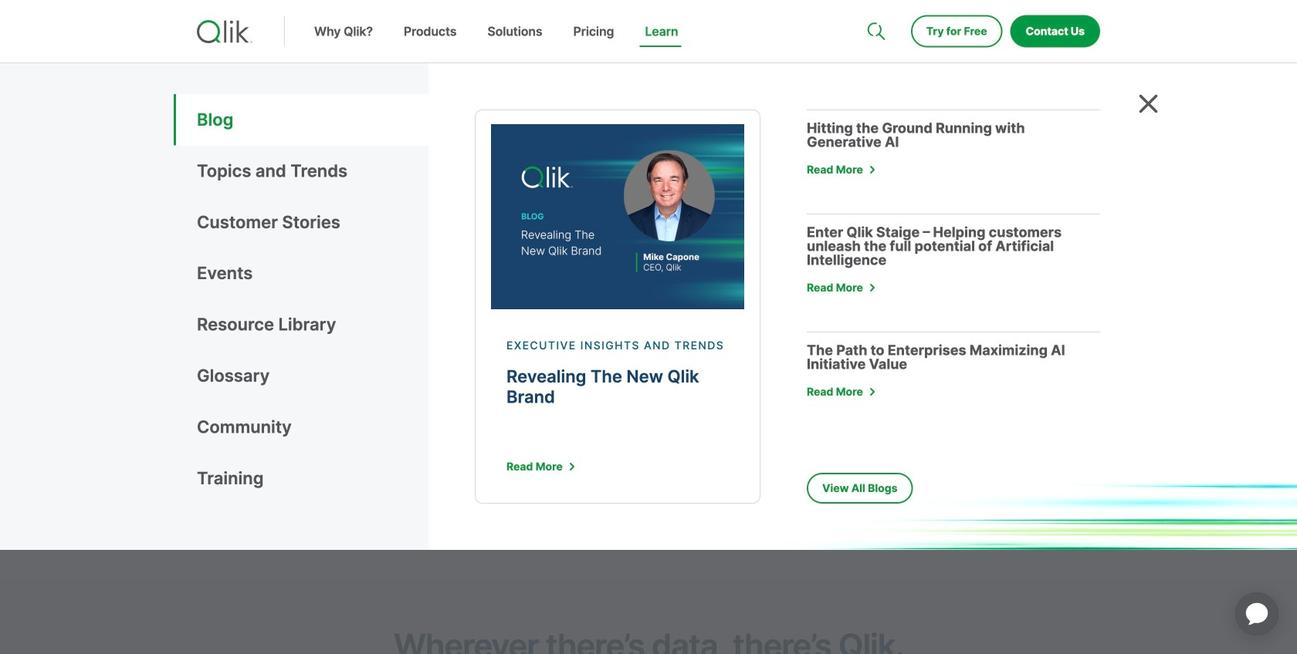Task type: vqa. For each thing, say whether or not it's contained in the screenshot.
Close search "IMAGE"
yes



Task type: locate. For each thing, give the bounding box(es) containing it.
headshot of mike capone, ceo, qlik and the text "revealing the new qlik brand" image
[[491, 124, 745, 310]]

support image
[[869, 0, 881, 12]]

application
[[1217, 575, 1298, 655]]

qlik image
[[197, 20, 253, 43]]



Task type: describe. For each thing, give the bounding box(es) containing it.
login image
[[1051, 0, 1064, 12]]

close search image
[[1139, 94, 1159, 114]]



